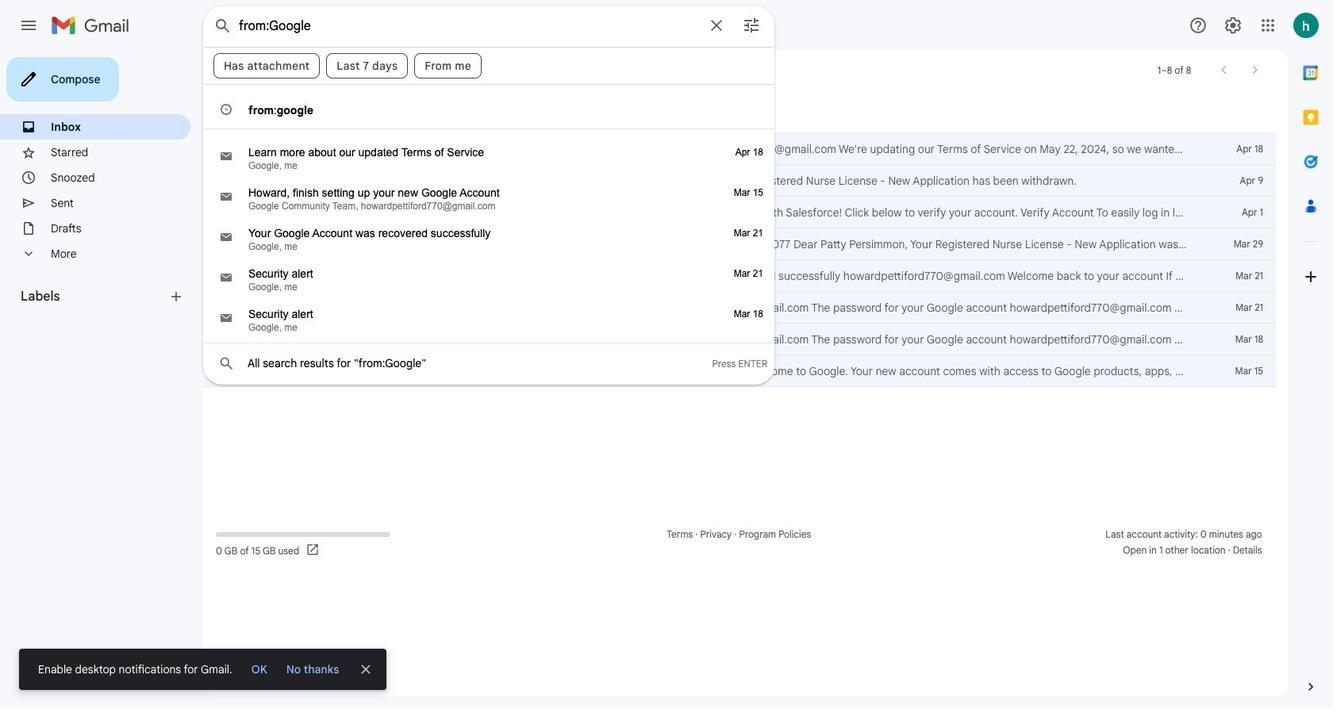 Task type: locate. For each thing, give the bounding box(es) containing it.
your google account was recovered successfully element
[[248, 227, 712, 240]]

1 vertical spatial mar 21, 2024, 1:41 pm element
[[734, 268, 763, 279]]

tab list
[[1289, 51, 1333, 652], [203, 89, 1276, 133]]

apr 18, 2024, 2:43 am element
[[735, 147, 763, 158]]

0 vertical spatial mar 21, 2024, 1:41 pm element
[[734, 228, 763, 239]]

1 mar 21, 2024, 1:41 pm element from the top
[[734, 228, 763, 239]]

mar 21, 2024, 1:41 pm element
[[734, 228, 763, 239], [734, 268, 763, 279]]

8 row from the top
[[203, 355, 1276, 387]]

main content
[[203, 89, 1276, 387]]

support image
[[1189, 16, 1208, 35]]

row
[[203, 133, 1276, 165], [203, 165, 1276, 197], [203, 197, 1276, 229], [203, 229, 1276, 260], [203, 260, 1276, 292], [203, 292, 1276, 324], [203, 324, 1276, 355], [203, 355, 1276, 387]]

advanced search options image
[[736, 10, 767, 41]]

7 row from the top
[[203, 324, 1276, 355]]

mar 21, 2024, 1:41 pm element down mar 15, 2024, 4:31 pm element
[[734, 228, 763, 239]]

howard, finish setting up your new google account element
[[248, 186, 712, 199]]

main menu image
[[19, 16, 38, 35]]

heading
[[21, 289, 168, 305]]

gmail image
[[51, 10, 137, 41]]

mar 21, 2024, 1:41 pm element up the mar 18, 2024, 3:58 pm element
[[734, 268, 763, 279]]

None search field
[[203, 6, 774, 385]]

navigation
[[0, 51, 203, 709]]

list box
[[204, 90, 774, 372]]

1 horizontal spatial tab list
[[1289, 51, 1333, 652]]

mar 15, 2024, 4:31 pm element
[[734, 187, 763, 198]]

3 row from the top
[[203, 197, 1276, 229]]

alert
[[19, 37, 1308, 690]]

Search mail text field
[[239, 18, 698, 34]]

mar 18, 2024, 3:58 pm element
[[734, 309, 763, 320]]

1 row from the top
[[203, 133, 1276, 165]]

footer
[[203, 527, 1276, 559]]

follow link to manage storage image
[[306, 543, 321, 559]]

search mail image
[[209, 12, 237, 40]]



Task type: describe. For each thing, give the bounding box(es) containing it.
refresh image
[[263, 62, 279, 78]]

2 mar 21, 2024, 1:41 pm element from the top
[[734, 268, 763, 279]]

settings image
[[1224, 16, 1243, 35]]

google community team, howardpettiford770@gmail.com element
[[248, 201, 712, 212]]

6 row from the top
[[203, 292, 1276, 324]]

clear search image
[[701, 10, 732, 41]]

2 row from the top
[[203, 165, 1276, 197]]

primary tab
[[203, 89, 402, 133]]

0 horizontal spatial tab list
[[203, 89, 1276, 133]]

5 row from the top
[[203, 260, 1276, 292]]

search refinement toolbar list box
[[204, 47, 774, 84]]

4 row from the top
[[203, 229, 1276, 260]]

learn more about our updated terms of service element
[[248, 146, 712, 159]]



Task type: vqa. For each thing, say whether or not it's contained in the screenshot.
the Howard, finish setting up your new Google Account element
yes



